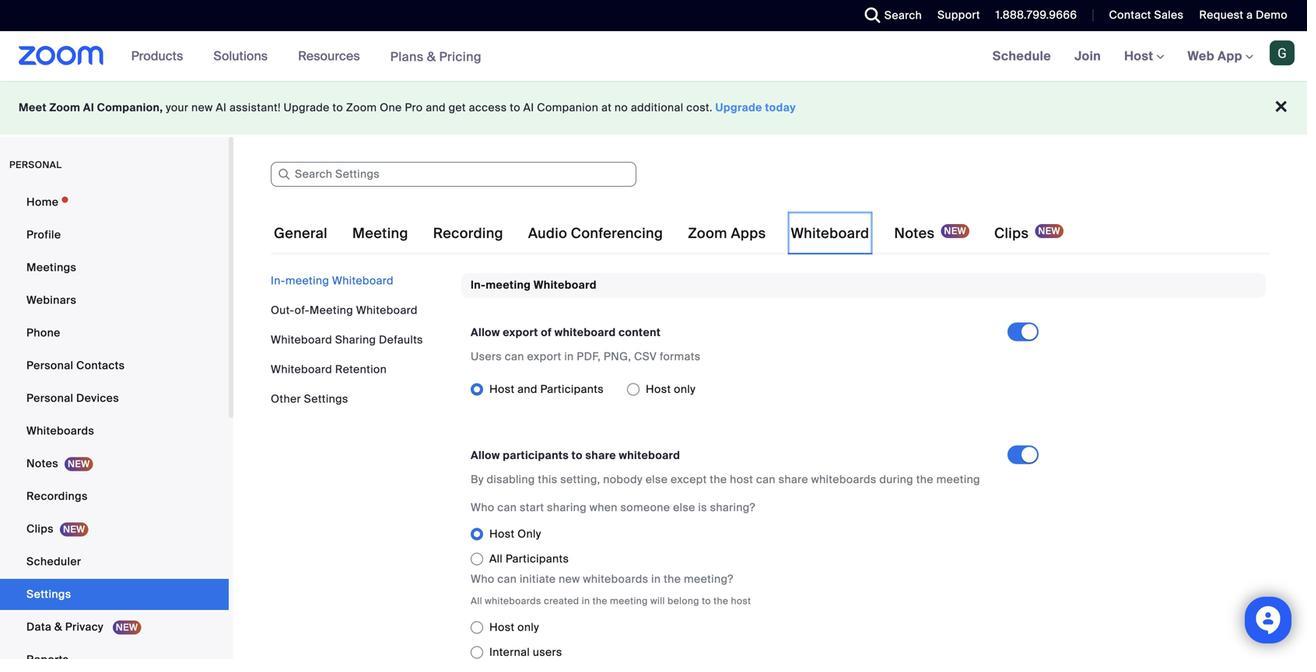 Task type: locate. For each thing, give the bounding box(es) containing it.
2 allow from the top
[[471, 448, 500, 463]]

meeting up in-meeting whiteboard link
[[352, 225, 408, 242]]

share
[[586, 448, 616, 463], [779, 472, 809, 487]]

cost.
[[687, 100, 713, 115]]

0 horizontal spatial zoom
[[49, 100, 80, 115]]

0 vertical spatial &
[[427, 48, 436, 65]]

ai
[[83, 100, 94, 115], [216, 100, 227, 115], [523, 100, 534, 115]]

1 vertical spatial settings
[[26, 587, 71, 602]]

join link
[[1063, 31, 1113, 81]]

0 vertical spatial new
[[191, 100, 213, 115]]

1 horizontal spatial in-
[[471, 278, 486, 292]]

to down meeting?
[[702, 595, 711, 607]]

only
[[674, 382, 696, 396], [518, 620, 539, 635]]

host down contact sales
[[1125, 48, 1157, 64]]

else left is
[[673, 500, 696, 515]]

upgrade today link
[[716, 100, 796, 115]]

host down users
[[490, 382, 515, 396]]

of
[[541, 325, 552, 340]]

host for the who can start sharing when someone else is sharing? option group
[[490, 527, 515, 541]]

0 vertical spatial participants
[[541, 382, 604, 396]]

allow
[[471, 325, 500, 340], [471, 448, 500, 463]]

1 horizontal spatial in
[[582, 595, 590, 607]]

meetings navigation
[[981, 31, 1308, 82]]

upgrade right cost. in the right of the page
[[716, 100, 763, 115]]

0 vertical spatial clips
[[995, 225, 1029, 242]]

host down all participants
[[490, 620, 515, 635]]

host only down initiate
[[490, 620, 539, 635]]

and inside meet zoom ai companion, footer
[[426, 100, 446, 115]]

support
[[938, 8, 980, 22]]

allow for allow participants to share whiteboard
[[471, 448, 500, 463]]

1 vertical spatial export
[[527, 349, 562, 364]]

meeting right during
[[937, 472, 981, 487]]

1 vertical spatial meeting
[[310, 303, 353, 318]]

all for all whiteboards created in the meeting will belong to the host
[[471, 595, 482, 607]]

0 vertical spatial meeting
[[352, 225, 408, 242]]

1 horizontal spatial whiteboards
[[583, 572, 649, 586]]

personal down phone
[[26, 358, 73, 373]]

allow up users
[[471, 325, 500, 340]]

request
[[1200, 8, 1244, 22]]

1 horizontal spatial only
[[674, 382, 696, 396]]

contact sales
[[1109, 8, 1184, 22]]

who down by
[[471, 500, 495, 515]]

host inside the who can start sharing when someone else is sharing? option group
[[490, 527, 515, 541]]

host down meeting?
[[731, 595, 751, 607]]

host inside the meetings navigation
[[1125, 48, 1157, 64]]

0 horizontal spatial all
[[471, 595, 482, 607]]

in for png,
[[565, 349, 574, 364]]

phone
[[26, 326, 60, 340]]

0 vertical spatial in
[[565, 349, 574, 364]]

in- down recording
[[471, 278, 486, 292]]

clips link
[[0, 514, 229, 545]]

0 vertical spatial host
[[730, 472, 753, 487]]

0 vertical spatial and
[[426, 100, 446, 115]]

export left of
[[503, 325, 538, 340]]

meeting down in-meeting whiteboard link
[[310, 303, 353, 318]]

who
[[471, 500, 495, 515], [471, 572, 495, 586]]

1 vertical spatial clips
[[26, 522, 54, 536]]

clips inside personal menu menu
[[26, 522, 54, 536]]

1 vertical spatial allow
[[471, 448, 500, 463]]

0 horizontal spatial and
[[426, 100, 446, 115]]

csv
[[634, 349, 657, 364]]

webinars link
[[0, 285, 229, 316]]

0 horizontal spatial ai
[[83, 100, 94, 115]]

a
[[1247, 8, 1253, 22]]

& right 'plans'
[[427, 48, 436, 65]]

products
[[131, 48, 183, 64]]

to down resources dropdown button
[[333, 100, 343, 115]]

ai left companion
[[523, 100, 534, 115]]

at
[[602, 100, 612, 115]]

personal up whiteboards
[[26, 391, 73, 405]]

support link
[[926, 0, 984, 31], [938, 8, 980, 22]]

0 horizontal spatial notes
[[26, 456, 58, 471]]

1 vertical spatial personal
[[26, 391, 73, 405]]

0 horizontal spatial host only
[[490, 620, 539, 635]]

1 vertical spatial participants
[[506, 552, 569, 566]]

0 horizontal spatial new
[[191, 100, 213, 115]]

who can start sharing when someone else is sharing? option group
[[471, 522, 1051, 572]]

2 vertical spatial in
[[582, 595, 590, 607]]

&
[[427, 48, 436, 65], [54, 620, 62, 634]]

option group
[[471, 377, 1008, 402]]

zoom left apps
[[688, 225, 728, 242]]

in
[[565, 349, 574, 364], [651, 572, 661, 586], [582, 595, 590, 607]]

participants inside option group
[[541, 382, 604, 396]]

in up will
[[651, 572, 661, 586]]

1 allow from the top
[[471, 325, 500, 340]]

whiteboard up nobody
[[619, 448, 680, 463]]

host inside who can initiate new whiteboards in the meeting? option group
[[490, 620, 515, 635]]

meet zoom ai companion, footer
[[0, 81, 1308, 135]]

1 horizontal spatial whiteboard
[[619, 448, 680, 463]]

0 vertical spatial all
[[490, 552, 503, 566]]

can right users
[[505, 349, 524, 364]]

who can start sharing when someone else is sharing?
[[471, 500, 756, 515]]

and up participants at the bottom left of page
[[518, 382, 538, 396]]

host for option group containing host and participants
[[490, 382, 515, 396]]

formats
[[660, 349, 701, 364]]

1 personal from the top
[[26, 358, 73, 373]]

can left start
[[498, 500, 517, 515]]

0 horizontal spatial upgrade
[[284, 100, 330, 115]]

host only down formats
[[646, 382, 696, 396]]

& right data
[[54, 620, 62, 634]]

2 who from the top
[[471, 572, 495, 586]]

1 vertical spatial whiteboard
[[619, 448, 680, 463]]

zoom left the one
[[346, 100, 377, 115]]

host down csv on the bottom of page
[[646, 382, 671, 396]]

settings down whiteboard retention
[[304, 392, 348, 406]]

search button
[[854, 0, 926, 31]]

personal contacts
[[26, 358, 125, 373]]

1 horizontal spatial clips
[[995, 225, 1029, 242]]

host left only at the left bottom of page
[[490, 527, 515, 541]]

participants
[[503, 448, 569, 463]]

1 vertical spatial share
[[779, 472, 809, 487]]

web
[[1188, 48, 1215, 64]]

the down meeting?
[[714, 595, 729, 607]]

only down initiate
[[518, 620, 539, 635]]

1 who from the top
[[471, 500, 495, 515]]

1 vertical spatial host only
[[490, 620, 539, 635]]

& inside personal menu menu
[[54, 620, 62, 634]]

allow for allow export of whiteboard content
[[471, 325, 500, 340]]

1 vertical spatial notes
[[26, 456, 58, 471]]

1 horizontal spatial and
[[518, 382, 538, 396]]

0 horizontal spatial in-meeting whiteboard
[[271, 274, 394, 288]]

companion,
[[97, 100, 163, 115]]

new up "created"
[[559, 572, 580, 586]]

except
[[671, 472, 707, 487]]

sharing
[[335, 333, 376, 347]]

home link
[[0, 187, 229, 218]]

other settings link
[[271, 392, 348, 406]]

whiteboard retention
[[271, 362, 387, 377]]

0 horizontal spatial whiteboard
[[555, 325, 616, 340]]

else up someone
[[646, 472, 668, 487]]

2 vertical spatial whiteboards
[[485, 595, 541, 607]]

1 horizontal spatial new
[[559, 572, 580, 586]]

participants
[[541, 382, 604, 396], [506, 552, 569, 566]]

participants down users can export in pdf, png, csv formats
[[541, 382, 604, 396]]

0 vertical spatial host only
[[646, 382, 696, 396]]

1 vertical spatial in
[[651, 572, 661, 586]]

meeting up of-
[[286, 274, 329, 288]]

1 vertical spatial host
[[731, 595, 751, 607]]

0 vertical spatial notes
[[894, 225, 935, 242]]

will
[[651, 595, 665, 607]]

meeting inside tabs of my account settings page tab list
[[352, 225, 408, 242]]

2 horizontal spatial ai
[[523, 100, 534, 115]]

meeting
[[352, 225, 408, 242], [310, 303, 353, 318]]

1 vertical spatial new
[[559, 572, 580, 586]]

assistant!
[[230, 100, 281, 115]]

in-
[[271, 274, 286, 288], [471, 278, 486, 292]]

data & privacy link
[[0, 612, 229, 643]]

whiteboards down initiate
[[485, 595, 541, 607]]

share up the who can start sharing when someone else is sharing? option group
[[779, 472, 809, 487]]

2 personal from the top
[[26, 391, 73, 405]]

initiate
[[520, 572, 556, 586]]

0 vertical spatial only
[[674, 382, 696, 396]]

can down all participants
[[498, 572, 517, 586]]

& for data
[[54, 620, 62, 634]]

1 horizontal spatial ai
[[216, 100, 227, 115]]

meet
[[19, 100, 47, 115]]

1 horizontal spatial zoom
[[346, 100, 377, 115]]

0 vertical spatial settings
[[304, 392, 348, 406]]

host only
[[490, 527, 541, 541]]

in left pdf,
[[565, 349, 574, 364]]

whiteboard up users can export in pdf, png, csv formats
[[555, 325, 616, 340]]

option group inside in-meeting whiteboard element
[[471, 377, 1008, 402]]

settings down scheduler
[[26, 587, 71, 602]]

host up "sharing?"
[[730, 472, 753, 487]]

menu bar
[[271, 273, 450, 407]]

export
[[503, 325, 538, 340], [527, 349, 562, 364]]

all inside the who can start sharing when someone else is sharing? option group
[[490, 552, 503, 566]]

0 horizontal spatial only
[[518, 620, 539, 635]]

all
[[490, 552, 503, 566], [471, 595, 482, 607]]

host
[[1125, 48, 1157, 64], [490, 382, 515, 396], [646, 382, 671, 396], [490, 527, 515, 541], [490, 620, 515, 635]]

and left get at left
[[426, 100, 446, 115]]

participants up initiate
[[506, 552, 569, 566]]

out-of-meeting whiteboard link
[[271, 303, 418, 318]]

meeting left will
[[610, 595, 648, 607]]

new right your
[[191, 100, 213, 115]]

the
[[710, 472, 727, 487], [917, 472, 934, 487], [664, 572, 681, 586], [593, 595, 608, 607], [714, 595, 729, 607]]

in right "created"
[[582, 595, 590, 607]]

1 horizontal spatial notes
[[894, 225, 935, 242]]

allow up by
[[471, 448, 500, 463]]

0 horizontal spatial clips
[[26, 522, 54, 536]]

can
[[505, 349, 524, 364], [756, 472, 776, 487], [498, 500, 517, 515], [498, 572, 517, 586]]

1 vertical spatial else
[[673, 500, 696, 515]]

products button
[[131, 31, 190, 81]]

whiteboard inside tabs of my account settings page tab list
[[791, 225, 870, 242]]

0 vertical spatial personal
[[26, 358, 73, 373]]

host only inside option group
[[646, 382, 696, 396]]

1 vertical spatial only
[[518, 620, 539, 635]]

ai left companion,
[[83, 100, 94, 115]]

whiteboards up the all whiteboards created in the meeting will belong to the host
[[583, 572, 649, 586]]

who for who can initiate new whiteboards in the meeting?
[[471, 572, 495, 586]]

1 vertical spatial and
[[518, 382, 538, 396]]

in- up out-
[[271, 274, 286, 288]]

schedule
[[993, 48, 1052, 64]]

allow participants to share whiteboard
[[471, 448, 680, 463]]

the up belong
[[664, 572, 681, 586]]

& for plans
[[427, 48, 436, 65]]

meeting inside menu bar
[[286, 274, 329, 288]]

0 vertical spatial allow
[[471, 325, 500, 340]]

1 horizontal spatial in-meeting whiteboard
[[471, 278, 597, 292]]

all for all participants
[[490, 552, 503, 566]]

profile picture image
[[1270, 40, 1295, 65]]

personal menu menu
[[0, 187, 229, 659]]

host only inside who can initiate new whiteboards in the meeting? option group
[[490, 620, 539, 635]]

Search Settings text field
[[271, 162, 637, 187]]

can for who can start sharing when someone else is sharing?
[[498, 500, 517, 515]]

request a demo link
[[1188, 0, 1308, 31], [1200, 8, 1288, 22]]

1 horizontal spatial settings
[[304, 392, 348, 406]]

1 horizontal spatial &
[[427, 48, 436, 65]]

whiteboards
[[811, 472, 877, 487], [583, 572, 649, 586], [485, 595, 541, 607]]

banner
[[0, 31, 1308, 82]]

1 horizontal spatial upgrade
[[716, 100, 763, 115]]

meetings
[[26, 260, 76, 275]]

export down of
[[527, 349, 562, 364]]

users can export in pdf, png, csv formats
[[471, 349, 701, 364]]

1 horizontal spatial all
[[490, 552, 503, 566]]

0 horizontal spatial in
[[565, 349, 574, 364]]

personal
[[26, 358, 73, 373], [26, 391, 73, 405]]

1 horizontal spatial host only
[[646, 382, 696, 396]]

1 vertical spatial who
[[471, 572, 495, 586]]

option group containing host and participants
[[471, 377, 1008, 402]]

access
[[469, 100, 507, 115]]

tabs of my account settings page tab list
[[271, 212, 1067, 255]]

0 vertical spatial share
[[586, 448, 616, 463]]

recording
[[433, 225, 503, 242]]

notes
[[894, 225, 935, 242], [26, 456, 58, 471]]

2 horizontal spatial whiteboards
[[811, 472, 877, 487]]

host
[[730, 472, 753, 487], [731, 595, 751, 607]]

the down who can initiate new whiteboards in the meeting?
[[593, 595, 608, 607]]

all whiteboards created in the meeting will belong to the host
[[471, 595, 751, 607]]

0 vertical spatial whiteboards
[[811, 472, 877, 487]]

to right access
[[510, 100, 521, 115]]

whiteboards left during
[[811, 472, 877, 487]]

upgrade down product information navigation
[[284, 100, 330, 115]]

& inside product information navigation
[[427, 48, 436, 65]]

who down all participants
[[471, 572, 495, 586]]

2 horizontal spatial zoom
[[688, 225, 728, 242]]

1.888.799.9666
[[996, 8, 1077, 22]]

out-
[[271, 303, 295, 318]]

1 vertical spatial &
[[54, 620, 62, 634]]

1 ai from the left
[[83, 100, 94, 115]]

settings link
[[0, 579, 229, 610]]

in-meeting whiteboard up of
[[471, 278, 597, 292]]

profile link
[[0, 219, 229, 251]]

0 vertical spatial who
[[471, 500, 495, 515]]

0 horizontal spatial &
[[54, 620, 62, 634]]

share up setting,
[[586, 448, 616, 463]]

in-meeting whiteboard up 'out-of-meeting whiteboard' link
[[271, 274, 394, 288]]

zoom right meet
[[49, 100, 80, 115]]

0 horizontal spatial else
[[646, 472, 668, 487]]

ai left assistant! at the top left
[[216, 100, 227, 115]]

clips
[[995, 225, 1029, 242], [26, 522, 54, 536]]

only down formats
[[674, 382, 696, 396]]

0 horizontal spatial settings
[[26, 587, 71, 602]]

1 vertical spatial all
[[471, 595, 482, 607]]



Task type: describe. For each thing, give the bounding box(es) containing it.
of-
[[295, 303, 310, 318]]

personal for personal contacts
[[26, 358, 73, 373]]

meeting down audio
[[486, 278, 531, 292]]

2 horizontal spatial in
[[651, 572, 661, 586]]

meetings link
[[0, 252, 229, 283]]

privacy
[[65, 620, 104, 634]]

schedule link
[[981, 31, 1063, 81]]

home
[[26, 195, 59, 209]]

the right during
[[917, 472, 934, 487]]

content
[[619, 325, 661, 340]]

setting,
[[561, 472, 600, 487]]

meeting?
[[684, 572, 734, 586]]

plans
[[390, 48, 424, 65]]

by disabling this setting, nobody else except the host can share whiteboards during the meeting
[[471, 472, 981, 487]]

disabling
[[487, 472, 535, 487]]

new inside in-meeting whiteboard element
[[559, 572, 580, 586]]

retention
[[335, 362, 387, 377]]

scheduler link
[[0, 546, 229, 577]]

to up setting,
[[572, 448, 583, 463]]

notes link
[[0, 448, 229, 479]]

personal devices link
[[0, 383, 229, 414]]

host button
[[1125, 48, 1165, 64]]

host for who can initiate new whiteboards in the meeting? option group
[[490, 620, 515, 635]]

1 vertical spatial whiteboards
[[583, 572, 649, 586]]

0 horizontal spatial in-
[[271, 274, 286, 288]]

personal contacts link
[[0, 350, 229, 381]]

and inside option group
[[518, 382, 538, 396]]

settings inside menu bar
[[304, 392, 348, 406]]

resources
[[298, 48, 360, 64]]

solutions button
[[214, 31, 275, 81]]

pro
[[405, 100, 423, 115]]

0 horizontal spatial share
[[586, 448, 616, 463]]

1 horizontal spatial share
[[779, 472, 809, 487]]

2 upgrade from the left
[[716, 100, 763, 115]]

nobody
[[603, 472, 643, 487]]

0 vertical spatial export
[[503, 325, 538, 340]]

additional
[[631, 100, 684, 115]]

pdf,
[[577, 349, 601, 364]]

whiteboards
[[26, 424, 94, 438]]

1.888.799.9666 button up schedule link
[[996, 8, 1077, 22]]

belong
[[668, 595, 700, 607]]

general
[[274, 225, 328, 242]]

1 horizontal spatial else
[[673, 500, 696, 515]]

solutions
[[214, 48, 268, 64]]

sharing
[[547, 500, 587, 515]]

whiteboard sharing defaults link
[[271, 333, 423, 347]]

whiteboards link
[[0, 416, 229, 447]]

resources button
[[298, 31, 367, 81]]

meet zoom ai companion, your new ai assistant! upgrade to zoom one pro and get access to ai companion at no additional cost. upgrade today
[[19, 100, 796, 115]]

profile
[[26, 228, 61, 242]]

contact
[[1109, 8, 1152, 22]]

start
[[520, 500, 544, 515]]

users
[[471, 349, 502, 364]]

personal for personal devices
[[26, 391, 73, 405]]

who can initiate new whiteboards in the meeting? option group
[[471, 615, 1051, 659]]

can for users can export in pdf, png, csv formats
[[505, 349, 524, 364]]

this
[[538, 472, 558, 487]]

3 ai from the left
[[523, 100, 534, 115]]

2 ai from the left
[[216, 100, 227, 115]]

product information navigation
[[120, 31, 493, 82]]

web app
[[1188, 48, 1243, 64]]

can up the who can start sharing when someone else is sharing? option group
[[756, 472, 776, 487]]

zoom inside tabs of my account settings page tab list
[[688, 225, 728, 242]]

only inside who can initiate new whiteboards in the meeting? option group
[[518, 620, 539, 635]]

out-of-meeting whiteboard
[[271, 303, 418, 318]]

notes inside tabs of my account settings page tab list
[[894, 225, 935, 242]]

is
[[698, 500, 707, 515]]

whiteboard sharing defaults
[[271, 333, 423, 347]]

only
[[518, 527, 541, 541]]

personal
[[9, 159, 62, 171]]

conferencing
[[571, 225, 663, 242]]

scheduler
[[26, 555, 81, 569]]

allow export of whiteboard content
[[471, 325, 661, 340]]

new inside meet zoom ai companion, footer
[[191, 100, 213, 115]]

settings inside "link"
[[26, 587, 71, 602]]

defaults
[[379, 333, 423, 347]]

recordings
[[26, 489, 88, 504]]

who for who can start sharing when someone else is sharing?
[[471, 500, 495, 515]]

during
[[880, 472, 914, 487]]

join
[[1075, 48, 1101, 64]]

other settings
[[271, 392, 348, 406]]

can for who can initiate new whiteboards in the meeting?
[[498, 572, 517, 586]]

audio
[[528, 225, 567, 242]]

the right the except
[[710, 472, 727, 487]]

in-meeting whiteboard inside menu bar
[[271, 274, 394, 288]]

data
[[26, 620, 52, 634]]

webinars
[[26, 293, 76, 307]]

when
[[590, 500, 618, 515]]

no
[[615, 100, 628, 115]]

by
[[471, 472, 484, 487]]

app
[[1218, 48, 1243, 64]]

pricing
[[439, 48, 482, 65]]

clips inside tabs of my account settings page tab list
[[995, 225, 1029, 242]]

other
[[271, 392, 301, 406]]

0 horizontal spatial whiteboards
[[485, 595, 541, 607]]

png,
[[604, 349, 631, 364]]

1.888.799.9666 button up schedule
[[984, 0, 1081, 31]]

your
[[166, 100, 189, 115]]

who can initiate new whiteboards in the meeting?
[[471, 572, 734, 586]]

0 vertical spatial whiteboard
[[555, 325, 616, 340]]

demo
[[1256, 8, 1288, 22]]

1 upgrade from the left
[[284, 100, 330, 115]]

recordings link
[[0, 481, 229, 512]]

one
[[380, 100, 402, 115]]

in for meeting
[[582, 595, 590, 607]]

menu bar containing in-meeting whiteboard
[[271, 273, 450, 407]]

sales
[[1155, 8, 1184, 22]]

web app button
[[1188, 48, 1254, 64]]

zoom logo image
[[19, 46, 104, 65]]

banner containing products
[[0, 31, 1308, 82]]

in-meeting whiteboard element
[[462, 273, 1266, 659]]

0 vertical spatial else
[[646, 472, 668, 487]]

search
[[885, 8, 922, 23]]

notes inside 'link'
[[26, 456, 58, 471]]

personal devices
[[26, 391, 119, 405]]

someone
[[621, 500, 670, 515]]

participants inside the who can start sharing when someone else is sharing? option group
[[506, 552, 569, 566]]



Task type: vqa. For each thing, say whether or not it's contained in the screenshot.
the Can I pay quarterly or for more than a year up-front? dropdown button
no



